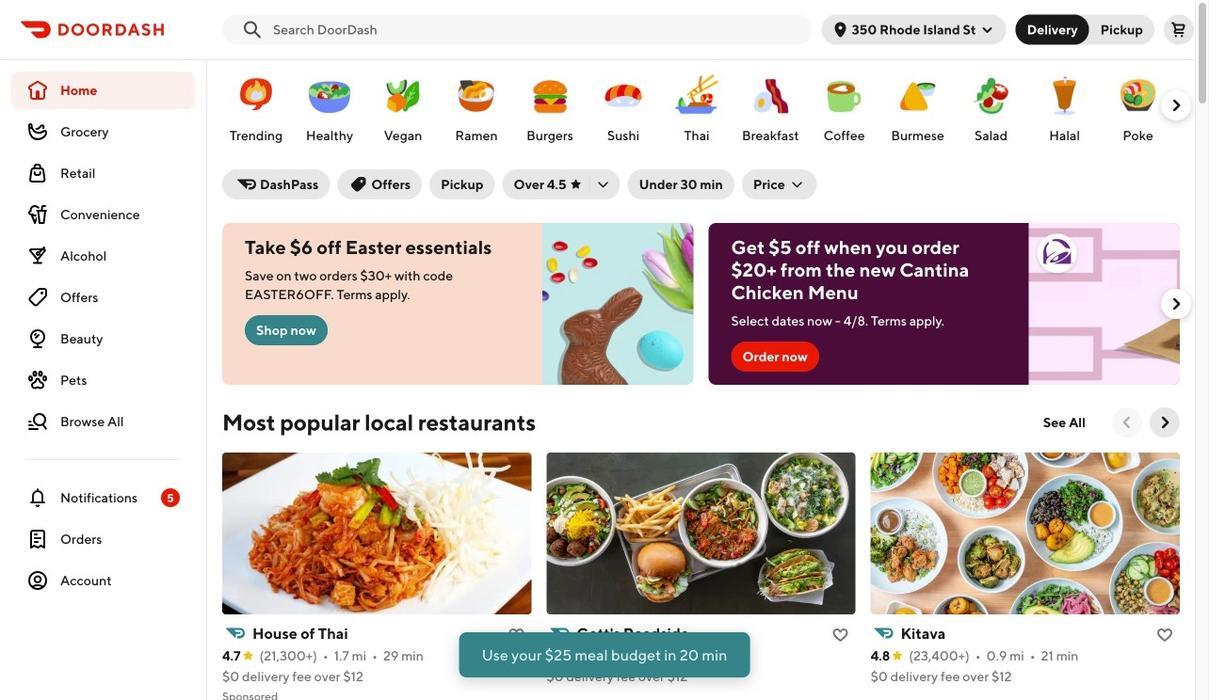 Task type: describe. For each thing, give the bounding box(es) containing it.
next button of carousel image
[[1156, 414, 1175, 432]]

Store search: begin typing to search for stores available on DoorDash text field
[[273, 20, 801, 39]]

previous button of carousel image
[[1118, 414, 1137, 432]]

toggle order method (delivery or pickup) option group
[[1016, 15, 1155, 45]]

2 next button of carousel image from the top
[[1167, 295, 1186, 314]]

1 next button of carousel image from the top
[[1167, 96, 1186, 115]]



Task type: vqa. For each thing, say whether or not it's contained in the screenshot.
"Pies" inside Savory Pies BUTTON
no



Task type: locate. For each thing, give the bounding box(es) containing it.
0 vertical spatial next button of carousel image
[[1167, 96, 1186, 115]]

0 items, open order cart image
[[1172, 22, 1187, 37]]

next button of carousel image
[[1167, 96, 1186, 115], [1167, 295, 1186, 314]]

1 vertical spatial next button of carousel image
[[1167, 295, 1186, 314]]

None button
[[1016, 15, 1090, 45], [1078, 15, 1155, 45], [1016, 15, 1090, 45], [1078, 15, 1155, 45]]



